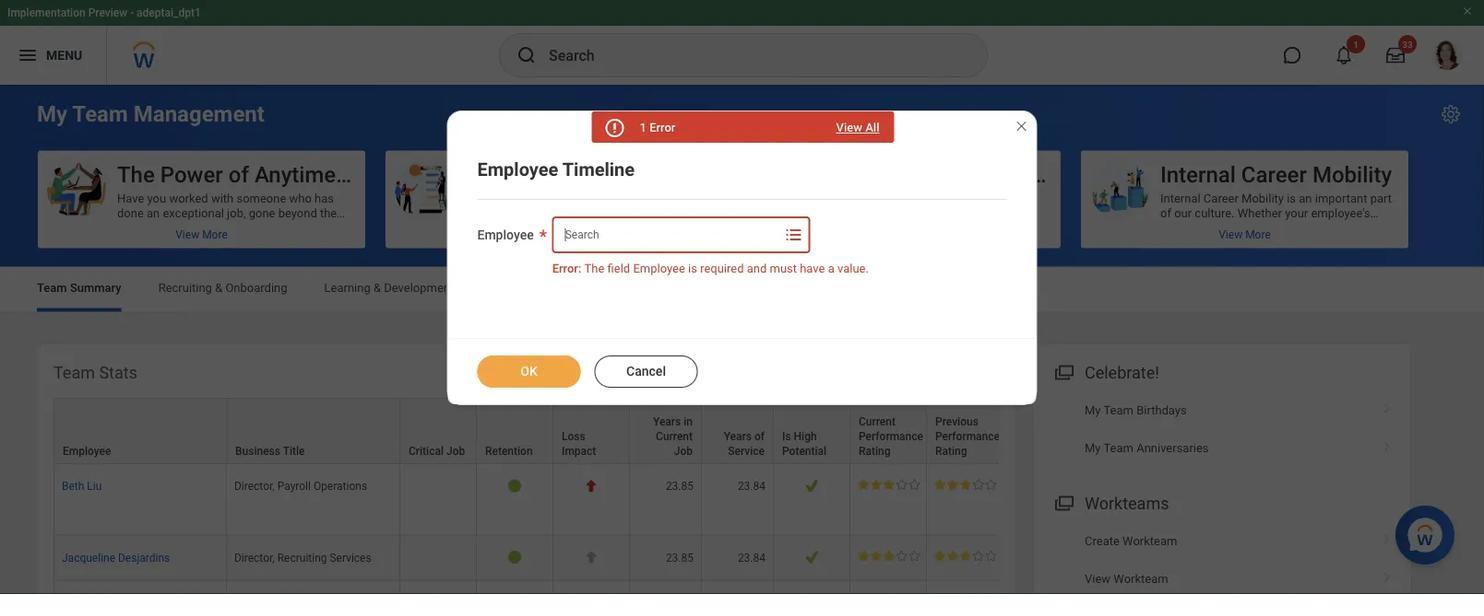 Task type: describe. For each thing, give the bounding box(es) containing it.
cancel button
[[594, 356, 698, 388]]

configure this page image
[[1440, 103, 1462, 125]]

the inside "employee timeline" dialog
[[584, 262, 605, 276]]

error: the field employee is required and must have a value.
[[552, 262, 869, 276]]

notifications large image
[[1335, 46, 1353, 65]]

row containing beth liu
[[53, 465, 1484, 536]]

is
[[782, 430, 791, 443]]

ok
[[520, 364, 537, 380]]

timeline
[[562, 159, 635, 181]]

& for time
[[673, 281, 681, 295]]

search image
[[516, 44, 538, 66]]

0 vertical spatial recruiting
[[158, 281, 212, 295]]

critical
[[409, 445, 444, 458]]

my team anniversaries
[[1085, 442, 1209, 456]]

jacqueline desjardins
[[62, 551, 170, 564]]

birthdays
[[1136, 404, 1187, 417]]

team stats element
[[37, 345, 1484, 595]]

create
[[1085, 535, 1120, 548]]

engagement
[[567, 161, 692, 188]]

talent & performance
[[491, 281, 606, 295]]

employee button
[[54, 399, 226, 464]]

my team birthdays link
[[1034, 392, 1410, 430]]

inbox large image
[[1386, 46, 1405, 65]]

years for service
[[724, 430, 752, 443]]

row containing years in current job
[[53, 398, 1484, 465]]

celebrate!
[[1085, 363, 1159, 383]]

coaching and continuous conversations
[[813, 161, 1215, 188]]

implementation
[[7, 6, 85, 19]]

chevron right image inside view workteam link
[[1375, 566, 1399, 585]]

anytime
[[254, 161, 336, 188]]

continuous
[[954, 161, 1067, 188]]

summary
[[70, 281, 121, 295]]

adeptai_dpt1
[[137, 6, 201, 19]]

coaching and continuous conversations button
[[733, 151, 1215, 249]]

loss impact
[[562, 430, 596, 458]]

current performance rating
[[859, 416, 923, 458]]

a
[[828, 262, 834, 276]]

create workteam
[[1085, 535, 1177, 548]]

desjardins
[[118, 551, 170, 564]]

23.84 for director, payroll operations
[[738, 480, 766, 493]]

feedback
[[341, 161, 437, 188]]

workteam for view workteam
[[1114, 573, 1168, 587]]

rating for current performance rating
[[859, 445, 891, 458]]

recruiting inside "team stats" element
[[277, 551, 327, 564]]

compensation
[[767, 281, 845, 295]]

my for my team management
[[37, 101, 67, 127]]

years of service button
[[702, 399, 773, 464]]

the power of anytime feedback
[[117, 161, 437, 188]]

learning & development
[[324, 281, 454, 295]]

chevron right image
[[1375, 435, 1399, 454]]

team summary
[[37, 281, 121, 295]]

employee engagement
[[465, 161, 692, 188]]

close job requisitions by location image
[[1014, 119, 1029, 134]]

preview
[[88, 6, 127, 19]]

current performance rating button
[[850, 399, 926, 464]]

loss
[[562, 430, 585, 443]]

implementation preview -   adeptai_dpt1 banner
[[0, 0, 1484, 85]]

my team management
[[37, 101, 265, 127]]

jacqueline desjardins link
[[62, 548, 170, 564]]

have
[[800, 262, 825, 276]]

performance for previous
[[935, 430, 1000, 443]]

error:
[[552, 262, 581, 276]]

field
[[607, 262, 630, 276]]

team stats
[[53, 363, 137, 383]]

title
[[283, 445, 305, 458]]

payroll
[[277, 480, 311, 493]]

previous
[[935, 416, 978, 429]]

anniversaries
[[1136, 442, 1209, 456]]

row containing jacqueline desjardins
[[53, 536, 1484, 581]]

potential
[[782, 445, 827, 458]]

value.
[[837, 262, 869, 276]]

meets expectations - performance in line with a solid team contributor. image for director, recruiting services
[[858, 550, 920, 561]]

time
[[643, 281, 670, 295]]

employee inside popup button
[[63, 445, 111, 458]]

view for view workteam
[[1085, 573, 1111, 587]]

0 horizontal spatial performance
[[537, 281, 606, 295]]

job inside popup button
[[446, 445, 465, 458]]

performance for current
[[859, 430, 923, 443]]

team for my team management
[[72, 101, 128, 127]]

time & absence
[[643, 281, 730, 295]]

coaching
[[813, 161, 906, 188]]

team for my team birthdays
[[1104, 404, 1134, 417]]

4 row from the top
[[53, 581, 1484, 595]]

ok button
[[477, 356, 581, 388]]

Employee field
[[554, 219, 781, 252]]

conversations
[[1073, 161, 1215, 188]]

tab list inside main content
[[18, 268, 1466, 312]]

years in current job button
[[630, 399, 701, 464]]

beth liu link
[[62, 476, 102, 493]]

is high potential
[[782, 430, 827, 458]]

view for view all
[[836, 121, 862, 135]]

create workteam link
[[1034, 523, 1410, 561]]

1 error
[[640, 121, 675, 135]]

stats
[[99, 363, 137, 383]]

& for recruiting
[[215, 281, 222, 295]]

retention
[[485, 445, 533, 458]]

years in current job
[[653, 416, 693, 458]]

23.85 for director, recruiting services
[[666, 551, 694, 564]]

this worker has low retention risk. image for director, recruiting services
[[508, 550, 522, 564]]

-
[[130, 6, 134, 19]]

talent
[[491, 281, 524, 295]]

view all
[[836, 121, 879, 135]]

in
[[684, 416, 693, 429]]

internal career mobility
[[1160, 161, 1392, 188]]

prompts image
[[783, 224, 805, 246]]

the worker has been assessed as having high potential. image
[[805, 550, 819, 564]]

retention button
[[477, 399, 552, 464]]

development
[[384, 281, 454, 295]]

business title button
[[227, 399, 399, 464]]



Task type: locate. For each thing, give the bounding box(es) containing it.
0 vertical spatial my
[[37, 101, 67, 127]]

2 row from the top
[[53, 465, 1484, 536]]

recruiting
[[158, 281, 212, 295], [277, 551, 327, 564]]

close environment banner image
[[1462, 6, 1473, 17]]

error
[[649, 121, 675, 135]]

1 meets expectations - performance in line with a solid team contributor. image from the top
[[858, 479, 920, 490]]

& left onboarding
[[215, 281, 222, 295]]

high
[[794, 430, 817, 443]]

0 vertical spatial meets expectations - performance in line with a solid team contributor. image
[[858, 479, 920, 490]]

23.85 right the loss of this employee would be moderate or significant to the organization. icon
[[666, 551, 694, 564]]

1 row from the top
[[53, 398, 1484, 465]]

23.84 left the worker has been assessed as having high potential. image
[[738, 551, 766, 564]]

the loss of this employee would be moderate or significant to the organization. image
[[584, 550, 598, 564]]

workteam down 'workteams' on the bottom of the page
[[1123, 535, 1177, 548]]

tab list
[[18, 268, 1466, 312]]

1 23.84 from the top
[[738, 480, 766, 493]]

chevron right image for workteams
[[1375, 528, 1399, 547]]

2 chevron right image from the top
[[1375, 528, 1399, 547]]

1 vertical spatial of
[[754, 430, 765, 443]]

0 vertical spatial 23.84
[[738, 480, 766, 493]]

& right the learning
[[373, 281, 381, 295]]

0 vertical spatial current
[[859, 416, 896, 429]]

beth liu
[[62, 480, 102, 493]]

my team anniversaries link
[[1034, 430, 1410, 468]]

3 & from the left
[[527, 281, 534, 295]]

the loss of this employee would be catastrophic or critical to the organization. image
[[584, 479, 598, 493]]

1 vertical spatial the
[[584, 262, 605, 276]]

menu group image
[[1051, 359, 1075, 384]]

workteams
[[1085, 494, 1169, 514]]

1 horizontal spatial performance
[[859, 430, 923, 443]]

list containing create workteam
[[1034, 523, 1410, 595]]

team inside "link"
[[1104, 404, 1134, 417]]

cancel
[[626, 364, 666, 380]]

employee timeline
[[477, 159, 635, 181]]

business
[[235, 445, 280, 458]]

is high potential button
[[774, 399, 849, 464]]

0 vertical spatial this worker has low retention risk. image
[[508, 479, 522, 493]]

my team birthdays
[[1085, 404, 1187, 417]]

jacqueline
[[62, 551, 115, 564]]

employee engagement button
[[386, 151, 713, 249]]

is
[[688, 262, 697, 276]]

& right time
[[673, 281, 681, 295]]

beth
[[62, 480, 84, 493]]

profile logan mcneil element
[[1421, 35, 1473, 76]]

list containing my team birthdays
[[1034, 392, 1410, 468]]

recruiting left onboarding
[[158, 281, 212, 295]]

2 job from the left
[[674, 445, 693, 458]]

2 vertical spatial my
[[1085, 442, 1101, 456]]

job
[[446, 445, 465, 458], [674, 445, 693, 458]]

row
[[53, 398, 1484, 465], [53, 465, 1484, 536], [53, 536, 1484, 581], [53, 581, 1484, 595]]

1 vertical spatial recruiting
[[277, 551, 327, 564]]

of
[[228, 161, 249, 188], [754, 430, 765, 443]]

onboarding
[[225, 281, 287, 295]]

employee
[[477, 159, 558, 181], [465, 161, 562, 188], [477, 228, 534, 243], [633, 262, 685, 276], [63, 445, 111, 458]]

1 horizontal spatial recruiting
[[277, 551, 327, 564]]

1 vertical spatial workteam
[[1114, 573, 1168, 587]]

0 vertical spatial and
[[912, 161, 948, 188]]

employee inside button
[[465, 161, 562, 188]]

critical job button
[[400, 399, 476, 464]]

of inside years of service
[[754, 430, 765, 443]]

0 horizontal spatial the
[[117, 161, 155, 188]]

view inside view workteam link
[[1085, 573, 1111, 587]]

the
[[117, 161, 155, 188], [584, 262, 605, 276]]

1 vertical spatial years
[[724, 430, 752, 443]]

employee timeline element
[[477, 159, 635, 181]]

operations
[[313, 480, 367, 493]]

loss impact button
[[553, 399, 629, 464]]

recruiting & onboarding
[[158, 281, 287, 295]]

23.85 down years in current job
[[666, 480, 694, 493]]

implementation preview -   adeptai_dpt1
[[7, 6, 201, 19]]

1 vertical spatial view
[[1085, 573, 1111, 587]]

list for celebrate!
[[1034, 392, 1410, 468]]

view workteam
[[1085, 573, 1168, 587]]

must
[[770, 262, 797, 276]]

performance
[[537, 281, 606, 295], [859, 430, 923, 443], [935, 430, 1000, 443]]

3 chevron right image from the top
[[1375, 566, 1399, 585]]

and inside "employee timeline" dialog
[[747, 262, 767, 276]]

menu group image
[[1051, 490, 1075, 515]]

1 vertical spatial my
[[1085, 404, 1101, 417]]

1 horizontal spatial view
[[1085, 573, 1111, 587]]

years inside years of service
[[724, 430, 752, 443]]

0 vertical spatial chevron right image
[[1375, 397, 1399, 416]]

1 horizontal spatial and
[[912, 161, 948, 188]]

0 vertical spatial workteam
[[1123, 535, 1177, 548]]

the power of anytime feedback button
[[38, 151, 437, 249]]

chevron right image inside my team birthdays "link"
[[1375, 397, 1399, 416]]

2 list from the top
[[1034, 523, 1410, 595]]

1 director, from the top
[[234, 480, 275, 493]]

0 vertical spatial of
[[228, 161, 249, 188]]

years left "in"
[[653, 416, 681, 429]]

& for learning
[[373, 281, 381, 295]]

the inside button
[[117, 161, 155, 188]]

23.85 for director, payroll operations
[[666, 480, 694, 493]]

rating inside the current performance rating
[[859, 445, 891, 458]]

1
[[640, 121, 646, 135]]

23.84 for director, recruiting services
[[738, 551, 766, 564]]

this worker has low retention risk. image left the loss of this employee would be moderate or significant to the organization. icon
[[508, 550, 522, 564]]

internal career mobility button
[[1081, 151, 1408, 249]]

2 vertical spatial chevron right image
[[1375, 566, 1399, 585]]

0 horizontal spatial view
[[836, 121, 862, 135]]

0 horizontal spatial of
[[228, 161, 249, 188]]

previous performance rating
[[935, 416, 1000, 458]]

23.84
[[738, 480, 766, 493], [738, 551, 766, 564]]

recruiting left services
[[277, 551, 327, 564]]

list for workteams
[[1034, 523, 1410, 595]]

0 vertical spatial 23.85
[[666, 480, 694, 493]]

learning
[[324, 281, 370, 295]]

this worker has low retention risk. image for director, payroll operations
[[508, 479, 522, 493]]

the left power
[[117, 161, 155, 188]]

1 vertical spatial this worker has low retention risk. image
[[508, 550, 522, 564]]

1 horizontal spatial of
[[754, 430, 765, 443]]

2 this worker has low retention risk. image from the top
[[508, 550, 522, 564]]

rating right is high potential popup button
[[859, 445, 891, 458]]

list
[[1034, 392, 1410, 468], [1034, 523, 1410, 595]]

main content
[[0, 85, 1484, 595]]

workteam
[[1123, 535, 1177, 548], [1114, 573, 1168, 587]]

team inside tab list
[[37, 281, 67, 295]]

previous performance rating button
[[927, 399, 1003, 464]]

tab list containing team summary
[[18, 268, 1466, 312]]

chevron right image inside create workteam link
[[1375, 528, 1399, 547]]

2 23.84 from the top
[[738, 551, 766, 564]]

team for my team anniversaries
[[1104, 442, 1134, 456]]

1 list from the top
[[1034, 392, 1410, 468]]

0 horizontal spatial recruiting
[[158, 281, 212, 295]]

2 horizontal spatial performance
[[935, 430, 1000, 443]]

performance down error:
[[537, 281, 606, 295]]

director, down director, payroll operations
[[234, 551, 275, 564]]

absence
[[684, 281, 730, 295]]

1 job from the left
[[446, 445, 465, 458]]

0 horizontal spatial and
[[747, 262, 767, 276]]

management
[[134, 101, 265, 127]]

1 rating from the left
[[859, 445, 891, 458]]

director, for director, payroll operations
[[234, 480, 275, 493]]

1 horizontal spatial job
[[674, 445, 693, 458]]

main content containing my team management
[[0, 85, 1484, 595]]

1 horizontal spatial the
[[584, 262, 605, 276]]

job inside years in current job
[[674, 445, 693, 458]]

1 vertical spatial 23.84
[[738, 551, 766, 564]]

rating inside previous performance rating
[[935, 445, 967, 458]]

2 23.85 from the top
[[666, 551, 694, 564]]

2 meets expectations - performance in line with a solid team contributor. image from the top
[[858, 550, 920, 561]]

meets expectations - performance in line with a solid team contributor. image right the worker has been assessed as having high potential. image
[[858, 550, 920, 561]]

0 horizontal spatial job
[[446, 445, 465, 458]]

and left must
[[747, 262, 767, 276]]

required
[[700, 262, 744, 276]]

director, payroll operations
[[234, 480, 367, 493]]

view
[[836, 121, 862, 135], [1085, 573, 1111, 587]]

2 director, from the top
[[234, 551, 275, 564]]

director, down business
[[234, 480, 275, 493]]

workteam for create workteam
[[1123, 535, 1177, 548]]

0 vertical spatial view
[[836, 121, 862, 135]]

all
[[865, 121, 879, 135]]

chevron right image for celebrate!
[[1375, 397, 1399, 416]]

current
[[859, 416, 896, 429], [656, 430, 693, 443]]

employee timeline dialog
[[447, 111, 1037, 406]]

the left field at the top left of the page
[[584, 262, 605, 276]]

years inside years in current job
[[653, 416, 681, 429]]

director, recruiting services
[[234, 551, 371, 564]]

1 this worker has low retention risk. image from the top
[[508, 479, 522, 493]]

business title
[[235, 445, 305, 458]]

view down create
[[1085, 573, 1111, 587]]

0 vertical spatial director,
[[234, 480, 275, 493]]

my inside "link"
[[1085, 404, 1101, 417]]

current right is high potential popup button
[[859, 416, 896, 429]]

rating down previous
[[935, 445, 967, 458]]

exclamation image
[[607, 122, 621, 136]]

performance left the previous performance rating popup button
[[859, 430, 923, 443]]

0 vertical spatial the
[[117, 161, 155, 188]]

23.85
[[666, 480, 694, 493], [666, 551, 694, 564]]

and right coaching
[[912, 161, 948, 188]]

1 vertical spatial director,
[[234, 551, 275, 564]]

view inside "employee timeline" dialog
[[836, 121, 862, 135]]

1 horizontal spatial current
[[859, 416, 896, 429]]

years of service
[[724, 430, 765, 458]]

meets expectations - performance in line with a solid team contributor. image
[[858, 479, 920, 490], [858, 550, 920, 561]]

of right power
[[228, 161, 249, 188]]

1 vertical spatial meets expectations - performance in line with a solid team contributor. image
[[858, 550, 920, 561]]

my
[[37, 101, 67, 127], [1085, 404, 1101, 417], [1085, 442, 1101, 456]]

1 vertical spatial 23.85
[[666, 551, 694, 564]]

3 row from the top
[[53, 536, 1484, 581]]

meets expectations - performance in line with a solid team contributor. image for director, payroll operations
[[858, 479, 920, 490]]

1 23.85 from the top
[[666, 480, 694, 493]]

years
[[653, 416, 681, 429], [724, 430, 752, 443]]

23.84 down service
[[738, 480, 766, 493]]

workteam down create workteam
[[1114, 573, 1168, 587]]

job down "in"
[[674, 445, 693, 458]]

0 vertical spatial list
[[1034, 392, 1410, 468]]

4 & from the left
[[673, 281, 681, 295]]

current inside years in current job
[[656, 430, 693, 443]]

services
[[330, 551, 371, 564]]

current down "in"
[[656, 430, 693, 443]]

view left all
[[836, 121, 862, 135]]

performance down previous
[[935, 430, 1000, 443]]

my for my team anniversaries
[[1085, 442, 1101, 456]]

rating for previous performance rating
[[935, 445, 967, 458]]

current inside the current performance rating
[[859, 416, 896, 429]]

impact
[[562, 445, 596, 458]]

cell
[[400, 465, 477, 536], [400, 536, 477, 581], [53, 581, 227, 595], [227, 581, 400, 595], [400, 581, 477, 595], [477, 581, 553, 595], [553, 581, 630, 595], [630, 581, 702, 595], [702, 581, 774, 595], [774, 581, 850, 595], [850, 581, 927, 595], [927, 581, 1003, 595]]

rating
[[859, 445, 891, 458], [935, 445, 967, 458]]

of inside button
[[228, 161, 249, 188]]

1 vertical spatial list
[[1034, 523, 1410, 595]]

mobility
[[1312, 161, 1392, 188]]

1 vertical spatial chevron right image
[[1375, 528, 1399, 547]]

and inside button
[[912, 161, 948, 188]]

this worker has low retention risk. image
[[508, 479, 522, 493], [508, 550, 522, 564]]

1 & from the left
[[215, 281, 222, 295]]

2 & from the left
[[373, 281, 381, 295]]

1 horizontal spatial rating
[[935, 445, 967, 458]]

career
[[1241, 161, 1307, 188]]

0 vertical spatial years
[[653, 416, 681, 429]]

my for my team birthdays
[[1085, 404, 1101, 417]]

0 horizontal spatial current
[[656, 430, 693, 443]]

and
[[912, 161, 948, 188], [747, 262, 767, 276]]

1 vertical spatial and
[[747, 262, 767, 276]]

& right talent
[[527, 281, 534, 295]]

1 horizontal spatial years
[[724, 430, 752, 443]]

liu
[[87, 480, 102, 493]]

0 horizontal spatial years
[[653, 416, 681, 429]]

the worker has been assessed as having high potential. image
[[805, 479, 819, 493]]

director, for director, recruiting services
[[234, 551, 275, 564]]

2 rating from the left
[[935, 445, 967, 458]]

of up service
[[754, 430, 765, 443]]

job right critical
[[446, 445, 465, 458]]

1 chevron right image from the top
[[1375, 397, 1399, 416]]

meets expectations - performance in line with a solid team contributor. image down the current performance rating
[[858, 479, 920, 490]]

years up service
[[724, 430, 752, 443]]

1 vertical spatial current
[[656, 430, 693, 443]]

years for current
[[653, 416, 681, 429]]

chevron right image
[[1375, 397, 1399, 416], [1375, 528, 1399, 547], [1375, 566, 1399, 585]]

critical job
[[409, 445, 465, 458]]

power
[[160, 161, 223, 188]]

& for talent
[[527, 281, 534, 295]]

this worker has low retention risk. image down retention at the bottom left
[[508, 479, 522, 493]]

0 horizontal spatial rating
[[859, 445, 891, 458]]



Task type: vqa. For each thing, say whether or not it's contained in the screenshot.
justify icon
no



